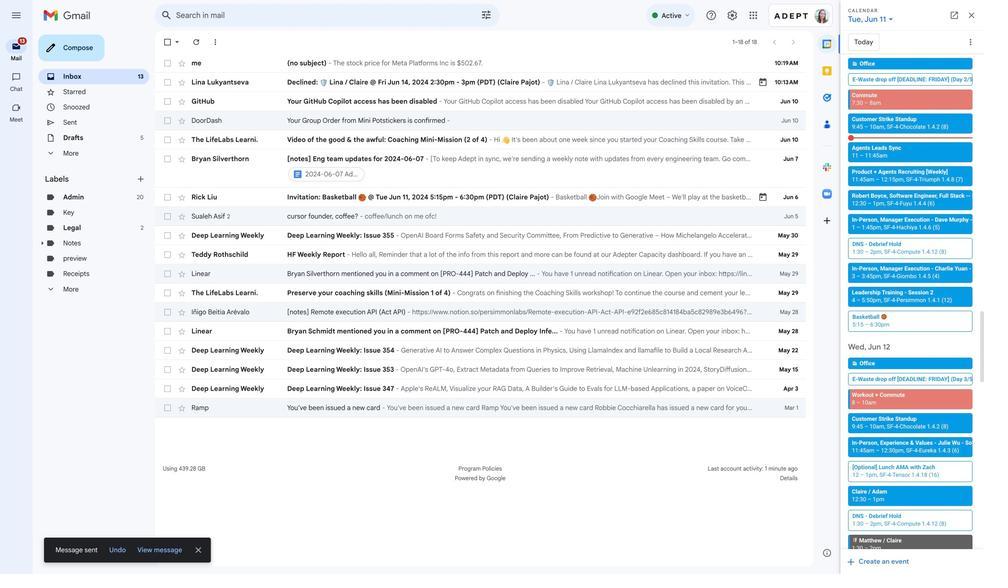 Task type: locate. For each thing, give the bounding box(es) containing it.
advanced search options image
[[477, 5, 496, 24]]

footer
[[155, 464, 806, 483]]

refresh image
[[192, 37, 201, 47]]

🛡 image
[[320, 79, 328, 87], [547, 79, 555, 87]]

6 row from the top
[[155, 149, 806, 188]]

more email options image
[[211, 37, 220, 47]]

🏀 image
[[358, 194, 366, 202], [589, 194, 597, 202]]

heading
[[0, 55, 33, 62], [0, 85, 33, 93], [0, 116, 33, 124], [45, 174, 136, 184]]

7 row from the top
[[155, 188, 806, 207]]

calendar event image
[[758, 78, 768, 87], [758, 192, 768, 202]]

calendar event image for 2nd row
[[758, 78, 768, 87]]

1 row from the top
[[155, 54, 806, 73]]

9 row from the top
[[155, 226, 806, 245]]

row
[[155, 54, 806, 73], [155, 73, 806, 92], [155, 92, 806, 111], [155, 111, 806, 130], [155, 130, 806, 149], [155, 149, 806, 188], [155, 188, 806, 207], [155, 207, 806, 226], [155, 226, 806, 245], [155, 245, 806, 264], [155, 264, 806, 283], [155, 283, 806, 303], [155, 303, 806, 322], [155, 322, 806, 341], [155, 341, 806, 360], [155, 360, 806, 379], [155, 379, 806, 398], [155, 398, 806, 418]]

alert
[[15, 22, 825, 563], [105, 542, 130, 559]]

17 row from the top
[[155, 379, 806, 398]]

1 vertical spatial calendar event image
[[758, 192, 768, 202]]

13 row from the top
[[155, 303, 806, 322]]

search in mail image
[[158, 7, 175, 24]]

tab list
[[814, 31, 841, 540]]

5 row from the top
[[155, 130, 806, 149]]

0 vertical spatial calendar event image
[[758, 78, 768, 87]]

None checkbox
[[163, 37, 172, 47], [163, 78, 172, 87], [163, 97, 172, 106], [163, 116, 172, 125], [163, 154, 172, 164], [163, 212, 172, 221], [163, 250, 172, 260], [163, 346, 172, 355], [163, 384, 172, 394], [163, 403, 172, 413], [163, 37, 172, 47], [163, 78, 172, 87], [163, 97, 172, 106], [163, 116, 172, 125], [163, 154, 172, 164], [163, 212, 172, 221], [163, 250, 172, 260], [163, 346, 172, 355], [163, 384, 172, 394], [163, 403, 172, 413]]

Search in mail text field
[[176, 11, 454, 20]]

main menu image
[[11, 10, 22, 21]]

gmail image
[[43, 6, 95, 25]]

cell inside row
[[287, 154, 758, 183]]

1 horizontal spatial 🏀 image
[[589, 194, 597, 202]]

support image
[[706, 10, 717, 21]]

1 calendar event image from the top
[[758, 78, 768, 87]]

2 🏀 image from the left
[[589, 194, 597, 202]]

2 🛡 image from the left
[[547, 79, 555, 87]]

0 horizontal spatial 🏀 image
[[358, 194, 366, 202]]

8 row from the top
[[155, 207, 806, 226]]

None checkbox
[[163, 58, 172, 68], [163, 135, 172, 145], [163, 192, 172, 202], [163, 231, 172, 240], [163, 269, 172, 279], [163, 288, 172, 298], [163, 307, 172, 317], [163, 327, 172, 336], [163, 365, 172, 374], [163, 58, 172, 68], [163, 135, 172, 145], [163, 192, 172, 202], [163, 231, 172, 240], [163, 269, 172, 279], [163, 288, 172, 298], [163, 307, 172, 317], [163, 327, 172, 336], [163, 365, 172, 374]]

cell
[[287, 154, 758, 183]]

1 horizontal spatial 🛡 image
[[547, 79, 555, 87]]

0 horizontal spatial 🛡 image
[[320, 79, 328, 87]]

2 calendar event image from the top
[[758, 192, 768, 202]]

1 🏀 image from the left
[[358, 194, 366, 202]]

navigation
[[0, 31, 34, 574]]



Task type: describe. For each thing, give the bounding box(es) containing it.
18 row from the top
[[155, 398, 806, 418]]

1 🛡 image from the left
[[320, 79, 328, 87]]

11 row from the top
[[155, 264, 806, 283]]

settings image
[[727, 10, 738, 21]]

4 row from the top
[[155, 111, 806, 130]]

2 row from the top
[[155, 73, 806, 92]]

Search in mail search field
[[155, 4, 500, 27]]

10 row from the top
[[155, 245, 806, 264]]

👋 image
[[502, 136, 510, 144]]

14 row from the top
[[155, 322, 806, 341]]

16 row from the top
[[155, 360, 806, 379]]

15 row from the top
[[155, 341, 806, 360]]

3 row from the top
[[155, 92, 806, 111]]

calendar event image for 12th row from the bottom of the page
[[758, 192, 768, 202]]

12 row from the top
[[155, 283, 806, 303]]



Task type: vqa. For each thing, say whether or not it's contained in the screenshot.
TERMS
no



